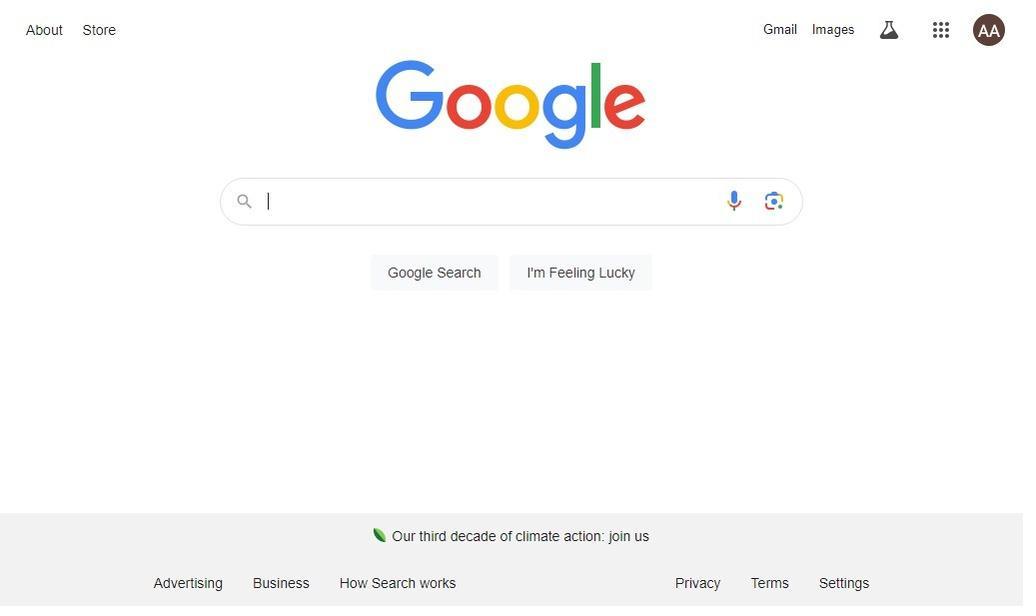Task type: locate. For each thing, give the bounding box(es) containing it.
None search field
[[20, 172, 1004, 314]]

search by voice image
[[723, 189, 747, 213]]

search by image image
[[763, 189, 787, 213]]

search labs image
[[878, 18, 902, 42]]

google image
[[376, 60, 648, 152]]

Search text field
[[268, 179, 711, 225]]



Task type: vqa. For each thing, say whether or not it's contained in the screenshot.
3449 wilkens ave suite 308
no



